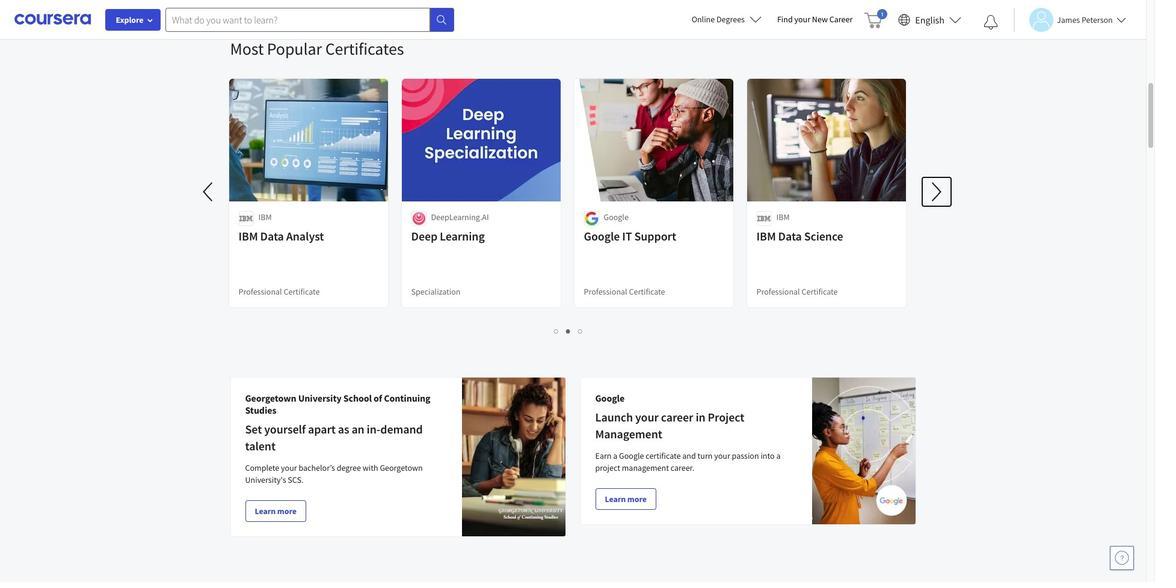 Task type: locate. For each thing, give the bounding box(es) containing it.
learning
[[440, 229, 485, 244]]

georgetown right with
[[380, 463, 423, 474]]

ibm right ibm image
[[259, 212, 272, 223]]

1 data from the left
[[260, 229, 284, 244]]

online degrees
[[692, 14, 745, 25]]

find your new career link
[[772, 12, 859, 27]]

None search field
[[166, 8, 455, 32]]

certificate down analyst at the top left of page
[[284, 287, 320, 297]]

2 data from the left
[[779, 229, 802, 244]]

georgetown up yourself
[[245, 393, 297, 405]]

1 vertical spatial learn more
[[255, 506, 297, 517]]

learn more link down university's
[[245, 501, 306, 523]]

1 horizontal spatial data
[[779, 229, 802, 244]]

3 certificate from the left
[[802, 287, 838, 297]]

google up launch
[[596, 393, 625, 405]]

bachelor's
[[299, 463, 335, 474]]

with
[[363, 463, 378, 474]]

professional
[[239, 287, 282, 297], [584, 287, 628, 297], [757, 287, 801, 297]]

0 vertical spatial learn
[[605, 494, 626, 505]]

google up 'it'
[[604, 212, 629, 223]]

analyst
[[286, 229, 324, 244]]

specialization
[[412, 287, 461, 297]]

ibm image
[[239, 211, 254, 226]]

learn down university's
[[255, 506, 276, 517]]

professional certificate for support
[[584, 287, 666, 297]]

professional up 3 button
[[584, 287, 628, 297]]

career.
[[671, 463, 695, 474]]

learn more
[[605, 494, 647, 505], [255, 506, 297, 517]]

georgetown
[[245, 393, 297, 405], [380, 463, 423, 474]]

earn a google certificate and turn your passion into a project management career.
[[596, 451, 781, 474]]

your up scs.
[[281, 463, 297, 474]]

0 horizontal spatial learn more
[[255, 506, 297, 517]]

as
[[338, 422, 349, 437]]

0 horizontal spatial learn more link
[[245, 501, 306, 523]]

deep learning
[[412, 229, 485, 244]]

data left analyst at the top left of page
[[260, 229, 284, 244]]

google it support
[[584, 229, 677, 244]]

ibm
[[259, 212, 272, 223], [777, 212, 790, 223], [239, 229, 258, 244], [757, 229, 776, 244]]

0 vertical spatial more
[[628, 494, 647, 505]]

google up management
[[620, 451, 645, 462]]

1 a from the left
[[614, 451, 618, 462]]

your inside complete your bachelor's degree with georgetown university's scs.
[[281, 463, 297, 474]]

google launch your career in project management
[[596, 393, 745, 442]]

1 horizontal spatial learn more
[[605, 494, 647, 505]]

learn
[[605, 494, 626, 505], [255, 506, 276, 517]]

google down google image
[[584, 229, 620, 244]]

certificates
[[326, 38, 404, 60]]

1 horizontal spatial learn
[[605, 494, 626, 505]]

1 professional from the left
[[239, 287, 282, 297]]

your right turn
[[715, 451, 731, 462]]

certificate for support
[[629, 287, 666, 297]]

help center image
[[1116, 551, 1130, 566]]

3 professional from the left
[[757, 287, 801, 297]]

explore button
[[105, 9, 161, 31]]

0 horizontal spatial a
[[614, 451, 618, 462]]

2 horizontal spatial professional
[[757, 287, 801, 297]]

learn more down project
[[605, 494, 647, 505]]

professional certificate for analyst
[[239, 287, 320, 297]]

professional down ibm data analyst
[[239, 287, 282, 297]]

english button
[[894, 0, 967, 39]]

1 horizontal spatial professional
[[584, 287, 628, 297]]

1 horizontal spatial learn more link
[[596, 489, 657, 511]]

shopping cart: 1 item image
[[865, 9, 888, 28]]

1 horizontal spatial professional certificate
[[584, 287, 666, 297]]

0 horizontal spatial professional
[[239, 287, 282, 297]]

more down scs.
[[277, 506, 297, 517]]

coursera image
[[14, 10, 91, 29]]

0 vertical spatial learn more
[[605, 494, 647, 505]]

1 horizontal spatial certificate
[[629, 287, 666, 297]]

more down management
[[628, 494, 647, 505]]

popular
[[267, 38, 322, 60]]

complete
[[245, 463, 280, 474]]

more
[[628, 494, 647, 505], [277, 506, 297, 517]]

data
[[260, 229, 284, 244], [779, 229, 802, 244]]

2 horizontal spatial professional certificate
[[757, 287, 838, 297]]

google inside google launch your career in project management
[[596, 393, 625, 405]]

certificate
[[284, 287, 320, 297], [629, 287, 666, 297], [802, 287, 838, 297]]

professional certificate down ibm data science
[[757, 287, 838, 297]]

2 button
[[563, 325, 575, 338]]

list containing 1
[[230, 325, 908, 338]]

show notifications image
[[984, 15, 999, 30]]

james peterson button
[[1014, 8, 1127, 32]]

1 certificate from the left
[[284, 287, 320, 297]]

degree
[[337, 463, 361, 474]]

learn down project
[[605, 494, 626, 505]]

1 vertical spatial learn
[[255, 506, 276, 517]]

1
[[554, 326, 559, 337]]

data left science
[[779, 229, 802, 244]]

professional for google it support
[[584, 287, 628, 297]]

ibm data analyst
[[239, 229, 324, 244]]

0 horizontal spatial professional certificate
[[239, 287, 320, 297]]

set yourself apart as an in-demand talent link
[[245, 422, 423, 454]]

google
[[604, 212, 629, 223], [584, 229, 620, 244], [596, 393, 625, 405], [620, 451, 645, 462]]

2 professional from the left
[[584, 287, 628, 297]]

explore
[[116, 14, 144, 25]]

a right earn
[[614, 451, 618, 462]]

list
[[230, 325, 908, 338]]

certificate
[[646, 451, 681, 462]]

professional certificate
[[239, 287, 320, 297], [584, 287, 666, 297], [757, 287, 838, 297]]

1 vertical spatial more
[[277, 506, 297, 517]]

university
[[298, 393, 342, 405]]

2
[[567, 326, 571, 337]]

earn your degree carousel element
[[230, 0, 917, 2]]

2 horizontal spatial certificate
[[802, 287, 838, 297]]

most popular certificates carousel element
[[194, 2, 952, 349]]

ibm image
[[757, 211, 772, 226]]

professional down ibm data science
[[757, 287, 801, 297]]

1 horizontal spatial georgetown
[[380, 463, 423, 474]]

more for launch your career in project management
[[628, 494, 647, 505]]

school
[[344, 393, 372, 405]]

2 professional certificate from the left
[[584, 287, 666, 297]]

learn more link down project
[[596, 489, 657, 511]]

georgetown inside georgetown university school of continuing studies set yourself apart as an in-demand talent
[[245, 393, 297, 405]]

0 horizontal spatial certificate
[[284, 287, 320, 297]]

0 horizontal spatial data
[[260, 229, 284, 244]]

2 certificate from the left
[[629, 287, 666, 297]]

launch your career in project management link
[[596, 410, 745, 442]]

0 horizontal spatial more
[[277, 506, 297, 517]]

a right into
[[777, 451, 781, 462]]

an
[[352, 422, 365, 437]]

launch
[[596, 410, 633, 425]]

a
[[614, 451, 618, 462], [777, 451, 781, 462]]

0 vertical spatial georgetown
[[245, 393, 297, 405]]

management
[[596, 427, 663, 442]]

3 professional certificate from the left
[[757, 287, 838, 297]]

project
[[708, 410, 745, 425]]

professional certificate for science
[[757, 287, 838, 297]]

continuing
[[384, 393, 431, 405]]

1 horizontal spatial a
[[777, 451, 781, 462]]

1 horizontal spatial more
[[628, 494, 647, 505]]

demand
[[381, 422, 423, 437]]

your
[[795, 14, 811, 25], [636, 410, 659, 425], [715, 451, 731, 462], [281, 463, 297, 474]]

learn more link for set yourself apart as an in-demand talent
[[245, 501, 306, 523]]

peterson
[[1082, 14, 1114, 25]]

0 horizontal spatial georgetown
[[245, 393, 297, 405]]

degrees
[[717, 14, 745, 25]]

your up management on the right bottom of the page
[[636, 410, 659, 425]]

online
[[692, 14, 715, 25]]

learn more link
[[596, 489, 657, 511], [245, 501, 306, 523]]

What do you want to learn? text field
[[166, 8, 430, 32]]

career
[[661, 410, 694, 425]]

data for analyst
[[260, 229, 284, 244]]

certificate down science
[[802, 287, 838, 297]]

of
[[374, 393, 382, 405]]

3
[[579, 326, 583, 337]]

professional certificate down ibm data analyst
[[239, 287, 320, 297]]

0 horizontal spatial learn
[[255, 506, 276, 517]]

1 vertical spatial georgetown
[[380, 463, 423, 474]]

learn more down university's
[[255, 506, 297, 517]]

1 professional certificate from the left
[[239, 287, 320, 297]]

professional certificate down 'it'
[[584, 287, 666, 297]]

certificate down the support
[[629, 287, 666, 297]]



Task type: describe. For each thing, give the bounding box(es) containing it.
into
[[761, 451, 775, 462]]

google for google launch your career in project management
[[596, 393, 625, 405]]

data for science
[[779, 229, 802, 244]]

learn for launch your career in project management
[[605, 494, 626, 505]]

ibm data science
[[757, 229, 844, 244]]

scs.
[[288, 475, 304, 486]]

complete your bachelor's degree with georgetown university's scs.
[[245, 463, 423, 486]]

more for set yourself apart as an in-demand talent
[[277, 506, 297, 517]]

and
[[683, 451, 696, 462]]

learn for set yourself apart as an in-demand talent
[[255, 506, 276, 517]]

google image
[[584, 211, 599, 226]]

certificate for analyst
[[284, 287, 320, 297]]

earn
[[596, 451, 612, 462]]

in
[[696, 410, 706, 425]]

career
[[830, 14, 853, 25]]

professional for ibm data science
[[757, 287, 801, 297]]

google for google it support
[[584, 229, 620, 244]]

university's
[[245, 475, 286, 486]]

list inside most popular certificates carousel 'element'
[[230, 325, 908, 338]]

find your new career
[[778, 14, 853, 25]]

previous slide image
[[194, 178, 223, 207]]

certificate for science
[[802, 287, 838, 297]]

deep
[[412, 229, 438, 244]]

support
[[635, 229, 677, 244]]

learn more for launch your career in project management
[[605, 494, 647, 505]]

your right find
[[795, 14, 811, 25]]

apart
[[308, 422, 336, 437]]

professional for ibm data analyst
[[239, 287, 282, 297]]

ibm down ibm image
[[239, 229, 258, 244]]

project
[[596, 463, 621, 474]]

james
[[1058, 14, 1081, 25]]

turn
[[698, 451, 713, 462]]

studies
[[245, 405, 277, 417]]

georgetown university school of continuing studies set yourself apart as an in-demand talent
[[245, 393, 431, 454]]

james peterson
[[1058, 14, 1114, 25]]

find
[[778, 14, 793, 25]]

set
[[245, 422, 262, 437]]

new
[[813, 14, 828, 25]]

deeplearning.ai
[[431, 212, 489, 223]]

ibm down ibm icon
[[757, 229, 776, 244]]

english
[[916, 14, 945, 26]]

in-
[[367, 422, 381, 437]]

online degrees button
[[683, 6, 772, 33]]

google inside earn a google certificate and turn your passion into a project management career.
[[620, 451, 645, 462]]

yourself
[[264, 422, 306, 437]]

passion
[[732, 451, 760, 462]]

it
[[623, 229, 633, 244]]

3 button
[[575, 325, 587, 338]]

management
[[622, 463, 669, 474]]

most
[[230, 38, 264, 60]]

most popular certificates
[[230, 38, 404, 60]]

georgetown inside complete your bachelor's degree with georgetown university's scs.
[[380, 463, 423, 474]]

your inside earn a google certificate and turn your passion into a project management career.
[[715, 451, 731, 462]]

2 a from the left
[[777, 451, 781, 462]]

1 button
[[551, 325, 563, 338]]

learn more for set yourself apart as an in-demand talent
[[255, 506, 297, 517]]

science
[[805, 229, 844, 244]]

deeplearning.ai image
[[412, 211, 427, 226]]

google for google
[[604, 212, 629, 223]]

talent
[[245, 439, 276, 454]]

learn more link for launch your career in project management
[[596, 489, 657, 511]]

ibm right ibm icon
[[777, 212, 790, 223]]

your inside google launch your career in project management
[[636, 410, 659, 425]]

next slide image
[[923, 178, 952, 207]]



Task type: vqa. For each thing, say whether or not it's contained in the screenshot.


